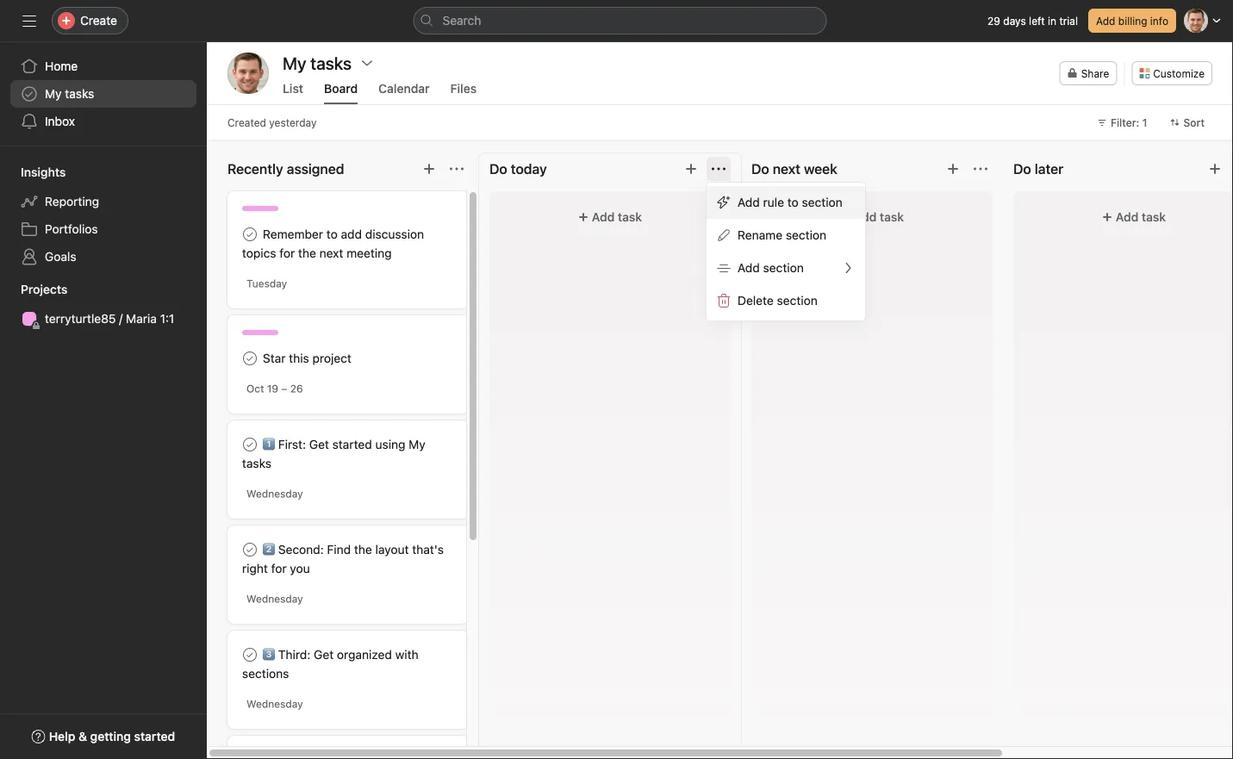 Task type: describe. For each thing, give the bounding box(es) containing it.
my inside 1️⃣ first: get started using my tasks
[[409, 438, 426, 452]]

created
[[228, 116, 266, 128]]

first:
[[278, 438, 306, 452]]

insights
[[21, 165, 66, 179]]

1️⃣ first: get started using my tasks
[[242, 438, 426, 471]]

1:1
[[160, 312, 174, 326]]

terryturtle85 / maria 1:1
[[45, 312, 174, 326]]

share
[[1082, 67, 1110, 79]]

getting
[[90, 730, 131, 744]]

/
[[119, 312, 123, 326]]

my inside global element
[[45, 87, 62, 101]]

info
[[1151, 15, 1169, 27]]

in
[[1049, 15, 1057, 27]]

my tasks
[[283, 53, 352, 73]]

billing
[[1119, 15, 1148, 27]]

share button
[[1060, 61, 1118, 85]]

my tasks link
[[10, 80, 197, 108]]

my tasks
[[45, 87, 94, 101]]

completed image for 3️⃣ third: get organized with sections
[[240, 645, 260, 666]]

add task for do today
[[592, 210, 642, 224]]

files link
[[451, 81, 477, 104]]

more section actions image for do next week
[[974, 162, 988, 176]]

delete section
[[738, 294, 818, 308]]

using
[[376, 438, 406, 452]]

rename section
[[738, 228, 827, 242]]

add task button for do later
[[1024, 202, 1234, 233]]

add rule to section
[[738, 195, 843, 210]]

remember to add discussion topics for the next meeting
[[242, 227, 424, 260]]

2️⃣
[[263, 543, 275, 557]]

rename
[[738, 228, 783, 242]]

tt button
[[228, 53, 269, 94]]

3 wednesday button from the top
[[247, 698, 303, 710]]

task for do later
[[1142, 210, 1167, 224]]

add task button for do today
[[500, 202, 721, 233]]

inbox link
[[10, 108, 197, 135]]

add section
[[738, 261, 804, 275]]

wednesday for tasks
[[247, 488, 303, 500]]

created yesterday
[[228, 116, 317, 128]]

add task image for do today
[[685, 162, 698, 176]]

filter: 1 button
[[1090, 110, 1156, 135]]

completed checkbox for 2️⃣ second: find the layout that's right for you
[[240, 540, 260, 560]]

terryturtle85 / maria 1:1 link
[[10, 305, 197, 333]]

add inside menu item
[[738, 195, 760, 210]]

section for rename section
[[786, 228, 827, 242]]

next week
[[773, 161, 838, 177]]

calendar
[[379, 81, 430, 96]]

1
[[1143, 116, 1148, 128]]

delete
[[738, 294, 774, 308]]

list
[[283, 81, 303, 96]]

yesterday
[[269, 116, 317, 128]]

calendar link
[[379, 81, 430, 104]]

help
[[49, 730, 75, 744]]

goals
[[45, 250, 76, 264]]

completed checkbox for 1️⃣ first: get started using my tasks
[[240, 435, 260, 455]]

meeting
[[347, 246, 392, 260]]

filter: 1
[[1111, 116, 1148, 128]]

sort
[[1184, 116, 1205, 128]]

days
[[1004, 15, 1027, 27]]

reporting
[[45, 194, 99, 209]]

get for first:
[[309, 438, 329, 452]]

to inside menu item
[[788, 195, 799, 210]]

wednesday for right
[[247, 593, 303, 605]]

project
[[313, 351, 352, 366]]

search
[[443, 13, 482, 28]]

board link
[[324, 81, 358, 104]]

completed checkbox for star this project
[[240, 348, 260, 369]]

reporting link
[[10, 188, 197, 216]]

show options image
[[360, 56, 374, 70]]

sort button
[[1163, 110, 1213, 135]]

3️⃣
[[263, 648, 275, 662]]

sections
[[242, 667, 289, 681]]

29
[[988, 15, 1001, 27]]

oct
[[247, 383, 264, 395]]

add task for do next week
[[854, 210, 905, 224]]

add task image for recently assigned
[[422, 162, 436, 176]]

section for add section
[[764, 261, 804, 275]]

portfolios link
[[10, 216, 197, 243]]

add task for do later
[[1116, 210, 1167, 224]]

customize
[[1154, 67, 1205, 79]]

add task image for do next week
[[947, 162, 961, 176]]

add task button for do next week
[[762, 202, 983, 233]]

rule
[[764, 195, 785, 210]]

you
[[290, 562, 310, 576]]

the inside remember to add discussion topics for the next meeting
[[298, 246, 316, 260]]



Task type: locate. For each thing, give the bounding box(es) containing it.
wednesday button down 'sections'
[[247, 698, 303, 710]]

2 more section actions image from the left
[[712, 162, 726, 176]]

1 completed image from the top
[[240, 224, 260, 245]]

1 add task button from the left
[[500, 202, 721, 233]]

third:
[[278, 648, 311, 662]]

1 horizontal spatial the
[[354, 543, 372, 557]]

help & getting started
[[49, 730, 175, 744]]

1 wednesday from the top
[[247, 488, 303, 500]]

2 completed checkbox from the top
[[240, 435, 260, 455]]

1 horizontal spatial add task button
[[762, 202, 983, 233]]

1 more section actions image from the left
[[450, 162, 464, 176]]

trial
[[1060, 15, 1079, 27]]

task
[[618, 210, 642, 224], [880, 210, 905, 224], [1142, 210, 1167, 224]]

maria
[[126, 312, 157, 326]]

left
[[1030, 15, 1046, 27]]

3️⃣ third: get organized with sections
[[242, 648, 419, 681]]

1 vertical spatial to
[[327, 227, 338, 241]]

customize button
[[1132, 61, 1213, 85]]

completed image for 1️⃣ first: get started using my tasks
[[240, 435, 260, 455]]

add task image
[[947, 162, 961, 176], [1209, 162, 1223, 176]]

tasks inside global element
[[65, 87, 94, 101]]

add task image for do later
[[1209, 162, 1223, 176]]

2 wednesday button from the top
[[247, 593, 303, 605]]

2 horizontal spatial add task button
[[1024, 202, 1234, 233]]

inbox
[[45, 114, 75, 128]]

2 completed image from the top
[[240, 540, 260, 560]]

goals link
[[10, 243, 197, 271]]

more section actions image for recently assigned
[[450, 162, 464, 176]]

remember
[[263, 227, 323, 241]]

star
[[263, 351, 286, 366]]

organized
[[337, 648, 392, 662]]

tasks inside 1️⃣ first: get started using my tasks
[[242, 457, 272, 471]]

3 task from the left
[[1142, 210, 1167, 224]]

0 vertical spatial for
[[280, 246, 295, 260]]

1 horizontal spatial add task
[[854, 210, 905, 224]]

0 vertical spatial tasks
[[65, 87, 94, 101]]

add rule to section menu item
[[707, 186, 866, 219]]

2 add task button from the left
[[762, 202, 983, 233]]

0 horizontal spatial to
[[327, 227, 338, 241]]

to up next
[[327, 227, 338, 241]]

wednesday down the right
[[247, 593, 303, 605]]

more section actions image
[[450, 162, 464, 176], [712, 162, 726, 176], [974, 162, 988, 176]]

add task image
[[422, 162, 436, 176], [685, 162, 698, 176]]

1 add task from the left
[[592, 210, 642, 224]]

0 vertical spatial completed image
[[240, 435, 260, 455]]

tuesday
[[247, 278, 287, 290]]

1 completed image from the top
[[240, 435, 260, 455]]

add task image left do later
[[947, 162, 961, 176]]

1 completed checkbox from the top
[[240, 348, 260, 369]]

with
[[395, 648, 419, 662]]

the right find at the left of page
[[354, 543, 372, 557]]

0 vertical spatial wednesday button
[[247, 488, 303, 500]]

files
[[451, 81, 477, 96]]

the inside 2️⃣ second: find the layout that's right for you
[[354, 543, 372, 557]]

my right using at the left of the page
[[409, 438, 426, 452]]

3 add task from the left
[[1116, 210, 1167, 224]]

0 vertical spatial wednesday
[[247, 488, 303, 500]]

my up inbox
[[45, 87, 62, 101]]

section down add rule to section
[[786, 228, 827, 242]]

help & getting started button
[[20, 722, 186, 753]]

2 horizontal spatial add task
[[1116, 210, 1167, 224]]

completed checkbox for 3️⃣ third: get organized with sections
[[240, 645, 260, 666]]

started
[[333, 438, 372, 452], [134, 730, 175, 744]]

task for do today
[[618, 210, 642, 224]]

completed checkbox left star
[[240, 348, 260, 369]]

1 vertical spatial my
[[409, 438, 426, 452]]

get inside 3️⃣ third: get organized with sections
[[314, 648, 334, 662]]

1 horizontal spatial add task image
[[1209, 162, 1223, 176]]

add task image left do
[[685, 162, 698, 176]]

wednesday down 1️⃣
[[247, 488, 303, 500]]

recently assigned
[[228, 161, 344, 177]]

wednesday
[[247, 488, 303, 500], [247, 593, 303, 605], [247, 698, 303, 710]]

add billing info button
[[1089, 9, 1177, 33]]

terryturtle85
[[45, 312, 116, 326]]

3 more section actions image from the left
[[974, 162, 988, 176]]

star this project
[[263, 351, 352, 366]]

projects
[[21, 282, 68, 297]]

completed image for star this project
[[240, 348, 260, 369]]

add task image down the "sort" popup button
[[1209, 162, 1223, 176]]

more section actions image for do today
[[712, 162, 726, 176]]

2 add task image from the left
[[1209, 162, 1223, 176]]

2 add task image from the left
[[685, 162, 698, 176]]

0 horizontal spatial add task button
[[500, 202, 721, 233]]

1 task from the left
[[618, 210, 642, 224]]

for inside remember to add discussion topics for the next meeting
[[280, 246, 295, 260]]

1 horizontal spatial add task image
[[685, 162, 698, 176]]

tasks down the home
[[65, 87, 94, 101]]

wednesday button
[[247, 488, 303, 500], [247, 593, 303, 605], [247, 698, 303, 710]]

started left using at the left of the page
[[333, 438, 372, 452]]

more section actions image left do later
[[974, 162, 988, 176]]

add task image up discussion
[[422, 162, 436, 176]]

0 vertical spatial my
[[45, 87, 62, 101]]

3 wednesday from the top
[[247, 698, 303, 710]]

2 horizontal spatial more section actions image
[[974, 162, 988, 176]]

completed checkbox left the 3️⃣
[[240, 645, 260, 666]]

&
[[78, 730, 87, 744]]

1 horizontal spatial started
[[333, 438, 372, 452]]

get inside 1️⃣ first: get started using my tasks
[[309, 438, 329, 452]]

2 completed image from the top
[[240, 348, 260, 369]]

2 vertical spatial completed image
[[240, 645, 260, 666]]

next
[[320, 246, 343, 260]]

get for third:
[[314, 648, 334, 662]]

completed image
[[240, 435, 260, 455], [240, 540, 260, 560]]

2 task from the left
[[880, 210, 905, 224]]

oct 19 – 26
[[247, 383, 303, 395]]

1 vertical spatial wednesday
[[247, 593, 303, 605]]

1 add task image from the left
[[947, 162, 961, 176]]

Completed checkbox
[[240, 348, 260, 369], [240, 435, 260, 455], [240, 540, 260, 560], [240, 645, 260, 666]]

completed image left the 3️⃣
[[240, 645, 260, 666]]

1 horizontal spatial task
[[880, 210, 905, 224]]

2 wednesday from the top
[[247, 593, 303, 605]]

completed checkbox left 1️⃣
[[240, 435, 260, 455]]

add task button
[[500, 202, 721, 233], [762, 202, 983, 233], [1024, 202, 1234, 233]]

right
[[242, 562, 268, 576]]

0 vertical spatial started
[[333, 438, 372, 452]]

create button
[[52, 7, 128, 34]]

2 vertical spatial wednesday button
[[247, 698, 303, 710]]

filter:
[[1111, 116, 1140, 128]]

wednesday button for right
[[247, 593, 303, 605]]

do
[[752, 161, 770, 177]]

section
[[802, 195, 843, 210], [786, 228, 827, 242], [764, 261, 804, 275], [777, 294, 818, 308]]

portfolios
[[45, 222, 98, 236]]

0 vertical spatial the
[[298, 246, 316, 260]]

0 horizontal spatial task
[[618, 210, 642, 224]]

1 horizontal spatial to
[[788, 195, 799, 210]]

home
[[45, 59, 78, 73]]

section for delete section
[[777, 294, 818, 308]]

do next week
[[752, 161, 838, 177]]

find
[[327, 543, 351, 557]]

completed image
[[240, 224, 260, 245], [240, 348, 260, 369], [240, 645, 260, 666]]

get right third: on the left
[[314, 648, 334, 662]]

the down remember
[[298, 246, 316, 260]]

this
[[289, 351, 309, 366]]

0 vertical spatial completed image
[[240, 224, 260, 245]]

completed image for remember to add discussion topics for the next meeting
[[240, 224, 260, 245]]

1 vertical spatial the
[[354, 543, 372, 557]]

0 vertical spatial to
[[788, 195, 799, 210]]

2️⃣ second: find the layout that's right for you
[[242, 543, 444, 576]]

1 horizontal spatial more section actions image
[[712, 162, 726, 176]]

my
[[45, 87, 62, 101], [409, 438, 426, 452]]

1 vertical spatial wednesday button
[[247, 593, 303, 605]]

1 vertical spatial completed image
[[240, 540, 260, 560]]

section down rename section
[[764, 261, 804, 275]]

0 vertical spatial get
[[309, 438, 329, 452]]

0 horizontal spatial add task image
[[947, 162, 961, 176]]

1 vertical spatial tasks
[[242, 457, 272, 471]]

add inside button
[[1097, 15, 1116, 27]]

completed image left star
[[240, 348, 260, 369]]

second:
[[278, 543, 324, 557]]

global element
[[0, 42, 207, 146]]

section inside menu item
[[802, 195, 843, 210]]

topics
[[242, 246, 276, 260]]

started inside 1️⃣ first: get started using my tasks
[[333, 438, 372, 452]]

to right rule
[[788, 195, 799, 210]]

to
[[788, 195, 799, 210], [327, 227, 338, 241]]

to inside remember to add discussion topics for the next meeting
[[327, 227, 338, 241]]

projects element
[[0, 274, 207, 336]]

1 vertical spatial completed image
[[240, 348, 260, 369]]

1 vertical spatial started
[[134, 730, 175, 744]]

board
[[324, 81, 358, 96]]

started for get
[[333, 438, 372, 452]]

add billing info
[[1097, 15, 1169, 27]]

4 completed checkbox from the top
[[240, 645, 260, 666]]

1 wednesday button from the top
[[247, 488, 303, 500]]

that's
[[412, 543, 444, 557]]

Completed checkbox
[[240, 224, 260, 245]]

for inside 2️⃣ second: find the layout that's right for you
[[271, 562, 287, 576]]

create
[[80, 13, 117, 28]]

1 horizontal spatial tasks
[[242, 457, 272, 471]]

add
[[341, 227, 362, 241]]

started inside dropdown button
[[134, 730, 175, 744]]

0 horizontal spatial the
[[298, 246, 316, 260]]

1 add task image from the left
[[422, 162, 436, 176]]

more section actions image left do
[[712, 162, 726, 176]]

search list box
[[413, 7, 827, 34]]

wednesday button for tasks
[[247, 488, 303, 500]]

for left you
[[271, 562, 287, 576]]

completed image for 2️⃣ second: find the layout that's right for you
[[240, 540, 260, 560]]

3 completed checkbox from the top
[[240, 540, 260, 560]]

tasks down 1️⃣
[[242, 457, 272, 471]]

26
[[290, 383, 303, 395]]

insights button
[[0, 164, 66, 181]]

1 vertical spatial get
[[314, 648, 334, 662]]

completed image left 1️⃣
[[240, 435, 260, 455]]

task for do next week
[[880, 210, 905, 224]]

completed image up topics
[[240, 224, 260, 245]]

tt
[[240, 65, 257, 81]]

list link
[[283, 81, 303, 104]]

2 horizontal spatial task
[[1142, 210, 1167, 224]]

1 vertical spatial for
[[271, 562, 287, 576]]

hide sidebar image
[[22, 14, 36, 28]]

0 horizontal spatial add task
[[592, 210, 642, 224]]

layout
[[376, 543, 409, 557]]

2 add task from the left
[[854, 210, 905, 224]]

for
[[280, 246, 295, 260], [271, 562, 287, 576]]

0 horizontal spatial more section actions image
[[450, 162, 464, 176]]

insights element
[[0, 157, 207, 274]]

1 horizontal spatial my
[[409, 438, 426, 452]]

more section actions image left do today on the left of the page
[[450, 162, 464, 176]]

1️⃣
[[263, 438, 275, 452]]

completed image left 2️⃣
[[240, 540, 260, 560]]

completed checkbox left 2️⃣
[[240, 540, 260, 560]]

started right getting
[[134, 730, 175, 744]]

0 horizontal spatial started
[[134, 730, 175, 744]]

do today
[[490, 161, 547, 177]]

3 add task button from the left
[[1024, 202, 1234, 233]]

wednesday down 'sections'
[[247, 698, 303, 710]]

discussion
[[365, 227, 424, 241]]

wednesday button down the right
[[247, 593, 303, 605]]

tuesday button
[[247, 278, 287, 290]]

–
[[281, 383, 287, 395]]

2 vertical spatial wednesday
[[247, 698, 303, 710]]

get
[[309, 438, 329, 452], [314, 648, 334, 662]]

for down remember
[[280, 246, 295, 260]]

section down the next week
[[802, 195, 843, 210]]

0 horizontal spatial tasks
[[65, 87, 94, 101]]

started for getting
[[134, 730, 175, 744]]

29 days left in trial
[[988, 15, 1079, 27]]

get right first: at left bottom
[[309, 438, 329, 452]]

3 completed image from the top
[[240, 645, 260, 666]]

section right delete at the right of the page
[[777, 294, 818, 308]]

0 horizontal spatial add task image
[[422, 162, 436, 176]]

wednesday button down 1️⃣
[[247, 488, 303, 500]]

0 horizontal spatial my
[[45, 87, 62, 101]]



Task type: vqa. For each thing, say whether or not it's contained in the screenshot.
left 'My'
yes



